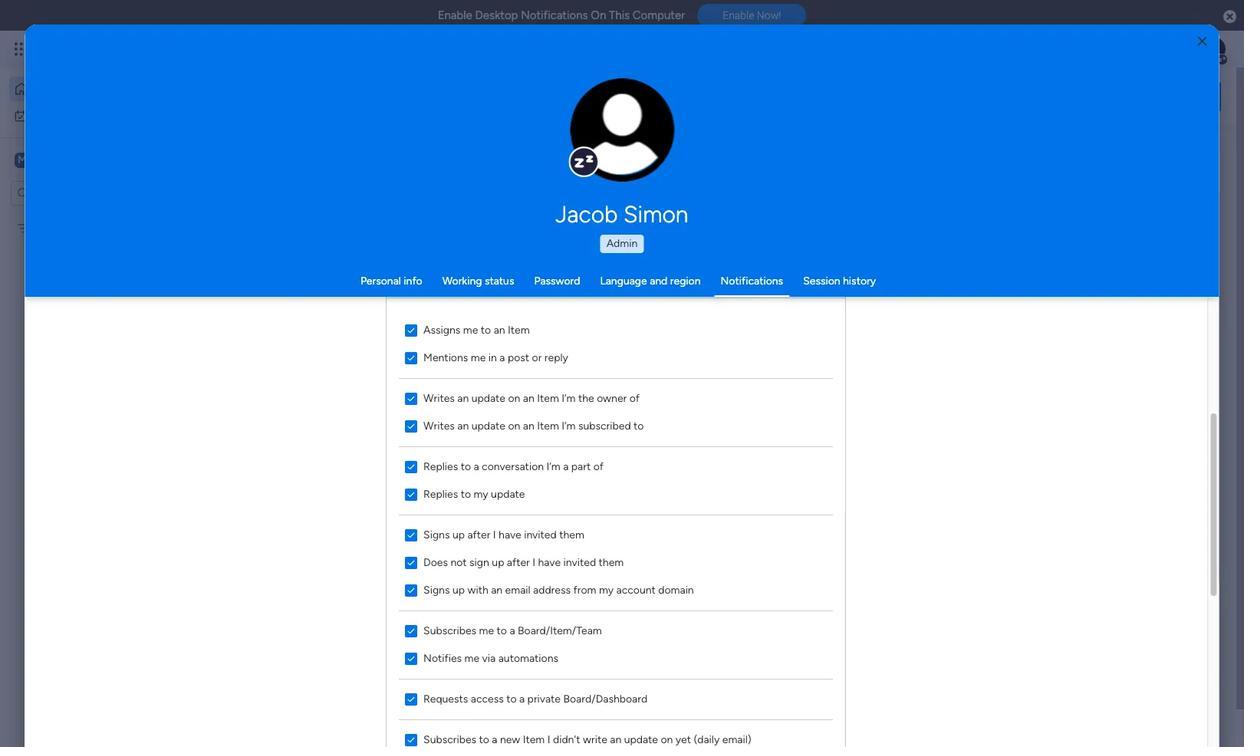 Task type: vqa. For each thing, say whether or not it's contained in the screenshot.
dapulse close image
yes



Task type: locate. For each thing, give the bounding box(es) containing it.
1 element
[[392, 396, 410, 414], [392, 396, 410, 414]]

have up "does not sign up after i have invited them"
[[499, 528, 522, 542]]

a
[[500, 351, 506, 364], [474, 460, 480, 473], [564, 460, 569, 473], [510, 624, 516, 637], [520, 693, 525, 706], [493, 733, 498, 746]]

enable now!
[[723, 9, 782, 22]]

0 vertical spatial workspace
[[403, 337, 455, 350]]

2 subscribes from the top
[[424, 733, 477, 746]]

workspace
[[403, 337, 455, 350], [343, 654, 410, 671]]

post
[[508, 351, 530, 364]]

work
[[51, 109, 75, 122], [276, 337, 299, 350], [328, 675, 353, 689]]

invite your teammates and start collaborating
[[353, 525, 605, 540]]

up up not
[[453, 528, 465, 542]]

enable left desktop at top
[[438, 8, 473, 22]]

my
[[474, 488, 489, 501], [600, 584, 614, 597]]

0 horizontal spatial i
[[494, 528, 497, 542]]

an up the mentions me in a post or reply
[[494, 324, 506, 337]]

1 horizontal spatial after
[[508, 556, 531, 569]]

my right from
[[600, 584, 614, 597]]

2 vertical spatial work
[[328, 675, 353, 689]]

invited up from
[[564, 556, 597, 569]]

them
[[560, 528, 585, 542], [599, 556, 625, 569]]

requests access to a private board/dashboard
[[424, 693, 648, 706]]

item up the writes an update on an item i'm subscribed to at the bottom
[[538, 392, 560, 405]]

1 vertical spatial and
[[480, 525, 501, 540]]

your
[[387, 525, 412, 540]]

0 vertical spatial signs
[[424, 528, 450, 542]]

update
[[472, 392, 506, 405], [472, 419, 506, 433], [492, 488, 526, 501], [625, 733, 659, 746]]

item down writes an update on an item i'm the owner of
[[538, 419, 560, 433]]

sign
[[470, 556, 490, 569]]

dapulse x slim image
[[1199, 142, 1217, 160]]

to left new
[[480, 733, 490, 746]]

1 vertical spatial management
[[356, 675, 424, 689]]

management down notifies
[[356, 675, 424, 689]]

0 horizontal spatial my
[[474, 488, 489, 501]]

i'm left subscribed
[[562, 419, 576, 433]]

i'm for the
[[562, 392, 576, 405]]

i left "didn't"
[[548, 733, 551, 746]]

work inside the work management > main workspace link
[[276, 337, 299, 350]]

1 vertical spatial them
[[599, 556, 625, 569]]

0 horizontal spatial invited
[[525, 528, 557, 542]]

1 writes from the top
[[424, 392, 455, 405]]

signs for signs up with an email address from my account domain
[[424, 584, 450, 597]]

i'm left the
[[562, 392, 576, 405]]

subscribes for subscribes me to a board/item/team
[[424, 624, 477, 637]]

up right sign
[[493, 556, 505, 569]]

notifications right region
[[721, 275, 784, 288]]

my work
[[34, 109, 75, 122]]

up left with
[[453, 584, 465, 597]]

update up "conversation"
[[472, 419, 506, 433]]

me left in
[[471, 351, 486, 364]]

of right owner
[[630, 392, 640, 405]]

option
[[0, 214, 196, 217]]

0 horizontal spatial main
[[310, 654, 340, 671]]

signs
[[424, 528, 450, 542], [424, 584, 450, 597]]

to up in
[[481, 324, 492, 337]]

0 horizontal spatial work
[[51, 109, 75, 122]]

on left yet
[[662, 733, 674, 746]]

work management > main workspace link
[[249, 187, 464, 359]]

didn't
[[554, 733, 581, 746]]

subscribes me to a board/item/team
[[424, 624, 603, 637]]

to up notifies me via automations
[[497, 624, 508, 637]]

address
[[534, 584, 571, 597]]

to right subscribed
[[634, 419, 645, 433]]

0 vertical spatial and
[[650, 275, 668, 288]]

change
[[590, 139, 625, 150]]

update left yet
[[625, 733, 659, 746]]

0 vertical spatial i'm
[[562, 392, 576, 405]]

i'm
[[562, 392, 576, 405], [562, 419, 576, 433], [547, 460, 561, 473]]

2 vertical spatial i
[[548, 733, 551, 746]]

notifications left on
[[521, 8, 588, 22]]

after up email
[[508, 556, 531, 569]]

signs for signs up after i have invited them
[[424, 528, 450, 542]]

account
[[617, 584, 656, 597]]

region
[[387, 298, 846, 748]]

1 horizontal spatial work
[[276, 337, 299, 350]]

collaborating
[[532, 525, 605, 540]]

0 vertical spatial work
[[51, 109, 75, 122]]

and left region
[[650, 275, 668, 288]]

invited up "does not sign up after i have invited them"
[[525, 528, 557, 542]]

me for assigns
[[464, 324, 479, 337]]

0 horizontal spatial them
[[560, 528, 585, 542]]

enable
[[438, 8, 473, 22], [723, 9, 755, 22]]

on down writes an update on an item i'm the owner of
[[509, 419, 521, 433]]

region containing assigns me to an item
[[387, 298, 846, 748]]

0 vertical spatial notifications
[[521, 8, 588, 22]]

my up invite your teammates and start collaborating
[[474, 488, 489, 501]]

write
[[584, 733, 608, 746]]

0 vertical spatial i
[[494, 528, 497, 542]]

select product image
[[14, 41, 29, 57]]

on
[[509, 392, 521, 405], [509, 419, 521, 433], [662, 733, 674, 746]]

notifications
[[521, 8, 588, 22], [721, 275, 784, 288]]

1 vertical spatial replies
[[424, 488, 459, 501]]

workspace down assigns
[[403, 337, 455, 350]]

this
[[609, 8, 630, 22]]

1 signs from the top
[[424, 528, 450, 542]]

enable for enable now!
[[723, 9, 755, 22]]

an down writes an update on an item i'm the owner of
[[524, 419, 535, 433]]

1 vertical spatial subscribes
[[424, 733, 477, 746]]

replies
[[424, 460, 459, 473], [424, 488, 459, 501]]

writes for writes an update on an item i'm subscribed to
[[424, 419, 455, 433]]

1 vertical spatial main
[[310, 654, 340, 671]]

0 horizontal spatial of
[[594, 460, 604, 473]]

them up "does not sign up after i have invited them"
[[560, 528, 585, 542]]

a up automations
[[510, 624, 516, 637]]

main workspace work management
[[310, 654, 424, 689]]

i
[[494, 528, 497, 542], [533, 556, 536, 569], [548, 733, 551, 746]]

i'm left part
[[547, 460, 561, 473]]

1 vertical spatial work
[[276, 337, 299, 350]]

up for with
[[453, 584, 465, 597]]

1 subscribes from the top
[[424, 624, 477, 637]]

1 vertical spatial writes
[[424, 419, 455, 433]]

0 vertical spatial main
[[377, 337, 400, 350]]

1 vertical spatial on
[[509, 419, 521, 433]]

2 vertical spatial up
[[453, 584, 465, 597]]

enable desktop notifications on this computer
[[438, 8, 686, 22]]

an down mentions on the left of the page
[[458, 392, 469, 405]]

and left "start"
[[480, 525, 501, 540]]

session history link
[[804, 275, 877, 288]]

1 horizontal spatial have
[[539, 556, 562, 569]]

signs up does
[[424, 528, 450, 542]]

0 horizontal spatial have
[[499, 528, 522, 542]]

have up address
[[539, 556, 562, 569]]

0 vertical spatial management
[[302, 337, 365, 350]]

writes
[[424, 392, 455, 405], [424, 419, 455, 433]]

1 vertical spatial workspace
[[343, 654, 410, 671]]

workspace inside main workspace work management
[[343, 654, 410, 671]]

0 vertical spatial of
[[630, 392, 640, 405]]

1 vertical spatial have
[[539, 556, 562, 569]]

my work button
[[9, 103, 165, 128]]

start
[[504, 525, 529, 540]]

thanks
[[822, 526, 854, 539]]

1 horizontal spatial invited
[[564, 556, 597, 569]]

jacob
[[556, 201, 618, 229]]

1 vertical spatial i
[[533, 556, 536, 569]]

subscribes down requests
[[424, 733, 477, 746]]

replies up "replies to my update"
[[424, 460, 459, 473]]

item
[[508, 324, 530, 337], [538, 392, 560, 405], [538, 419, 560, 433], [524, 733, 546, 746]]

0 vertical spatial subscribes
[[424, 624, 477, 637]]

signs down does
[[424, 584, 450, 597]]

after up sign
[[468, 528, 491, 542]]

invite
[[353, 525, 384, 540]]

item right new
[[524, 733, 546, 746]]

0 vertical spatial up
[[453, 528, 465, 542]]

management
[[302, 337, 365, 350], [356, 675, 424, 689]]

working status link
[[443, 275, 515, 288]]

templates image image
[[1005, 362, 1208, 468]]

1 horizontal spatial enable
[[723, 9, 755, 22]]

1 replies from the top
[[424, 460, 459, 473]]

0 vertical spatial replies
[[424, 460, 459, 473]]

subscribes for subscribes to a new item i didn't write an update on yet (daily email)
[[424, 733, 477, 746]]

2 horizontal spatial work
[[328, 675, 353, 689]]

signs up after i have invited them
[[424, 528, 585, 542]]

1 horizontal spatial i
[[533, 556, 536, 569]]

replies up teammates
[[424, 488, 459, 501]]

m
[[18, 153, 27, 166]]

an right with
[[492, 584, 503, 597]]

change profile picture
[[590, 139, 655, 163]]

1 vertical spatial after
[[508, 556, 531, 569]]

reply
[[545, 351, 569, 364]]

an
[[494, 324, 506, 337], [458, 392, 469, 405], [524, 392, 535, 405], [458, 419, 469, 433], [524, 419, 535, 433], [492, 584, 503, 597], [611, 733, 622, 746]]

writes for writes an update on an item i'm the owner of
[[424, 392, 455, 405]]

to
[[481, 324, 492, 337], [634, 419, 645, 433], [461, 460, 472, 473], [461, 488, 472, 501], [497, 624, 508, 637], [507, 693, 517, 706], [480, 733, 490, 746]]

i up address
[[533, 556, 536, 569]]

computer
[[633, 8, 686, 22]]

me right assigns
[[464, 324, 479, 337]]

me left the via at the bottom left of the page
[[465, 652, 480, 665]]

now!
[[757, 9, 782, 22]]

update down "conversation"
[[492, 488, 526, 501]]

in
[[489, 351, 498, 364]]

2 horizontal spatial i
[[548, 733, 551, 746]]

i left "start"
[[494, 528, 497, 542]]

session history
[[804, 275, 877, 288]]

1 image
[[1021, 31, 1035, 49]]

up
[[453, 528, 465, 542], [493, 556, 505, 569], [453, 584, 465, 597]]

1 horizontal spatial and
[[650, 275, 668, 288]]

on up the writes an update on an item i'm subscribed to at the bottom
[[509, 392, 521, 405]]

list box
[[0, 212, 196, 448]]

on for subscribed
[[509, 419, 521, 433]]

1 horizontal spatial notifications
[[721, 275, 784, 288]]

close image
[[1199, 36, 1208, 47]]

of right part
[[594, 460, 604, 473]]

0 vertical spatial after
[[468, 528, 491, 542]]

0 vertical spatial writes
[[424, 392, 455, 405]]

them up account
[[599, 556, 625, 569]]

me up the via at the bottom left of the page
[[480, 624, 495, 637]]

2 replies from the top
[[424, 488, 459, 501]]

me
[[464, 324, 479, 337], [471, 351, 486, 364], [480, 624, 495, 637], [465, 652, 480, 665]]

email
[[506, 584, 531, 597]]

1 vertical spatial i'm
[[562, 419, 576, 433]]

m button
[[11, 147, 153, 173]]

1 vertical spatial notifications
[[721, 275, 784, 288]]

no
[[805, 526, 820, 539]]

after
[[468, 528, 491, 542], [508, 556, 531, 569]]

0 horizontal spatial enable
[[438, 8, 473, 22]]

0 vertical spatial on
[[509, 392, 521, 405]]

notifications link
[[721, 275, 784, 288]]

of
[[630, 392, 640, 405], [594, 460, 604, 473]]

a left private
[[520, 693, 525, 706]]

0 vertical spatial my
[[474, 488, 489, 501]]

me for notifies
[[465, 652, 480, 665]]

enable left now!
[[723, 9, 755, 22]]

1 horizontal spatial them
[[599, 556, 625, 569]]

0 vertical spatial have
[[499, 528, 522, 542]]

board/dashboard
[[564, 693, 648, 706]]

workspace left notifies
[[343, 654, 410, 671]]

1 horizontal spatial of
[[630, 392, 640, 405]]

2 writes from the top
[[424, 419, 455, 433]]

1 vertical spatial signs
[[424, 584, 450, 597]]

2 signs from the top
[[424, 584, 450, 597]]

enable inside button
[[723, 9, 755, 22]]

management left >
[[302, 337, 365, 350]]

change profile picture button
[[571, 78, 675, 183]]

1 horizontal spatial my
[[600, 584, 614, 597]]

update down in
[[472, 392, 506, 405]]

subscribes up notifies
[[424, 624, 477, 637]]

language and region link
[[601, 275, 701, 288]]



Task type: describe. For each thing, give the bounding box(es) containing it.
password
[[535, 275, 581, 288]]

notifies me via automations
[[424, 652, 559, 665]]

enable for enable desktop notifications on this computer
[[438, 8, 473, 22]]

update
[[259, 397, 305, 414]]

me for mentions
[[471, 351, 486, 364]]

on for the
[[509, 392, 521, 405]]

>
[[368, 337, 374, 350]]

automations
[[499, 652, 559, 665]]

personal info link
[[361, 275, 423, 288]]

language and region
[[601, 275, 701, 288]]

mentions me in a post or reply
[[424, 351, 569, 364]]

item up post
[[508, 324, 530, 337]]

an up replies to a conversation i'm a part of
[[458, 419, 469, 433]]

domain
[[659, 584, 695, 597]]

0 vertical spatial them
[[560, 528, 585, 542]]

mentions
[[424, 351, 469, 364]]

me for subscribes
[[480, 624, 495, 637]]

main inside main workspace work management
[[310, 654, 340, 671]]

management inside main workspace work management
[[356, 675, 424, 689]]

owner
[[598, 392, 628, 405]]

2 vertical spatial on
[[662, 733, 674, 746]]

teammates
[[415, 525, 477, 540]]

add to favorites image
[[434, 311, 450, 327]]

working
[[443, 275, 482, 288]]

help center element
[[992, 686, 1222, 748]]

1 vertical spatial up
[[493, 556, 505, 569]]

work management > main workspace
[[276, 337, 455, 350]]

1 vertical spatial invited
[[564, 556, 597, 569]]

up for after
[[453, 528, 465, 542]]

0 horizontal spatial and
[[480, 525, 501, 540]]

subscribed
[[579, 419, 632, 433]]

to up "replies to my update"
[[461, 460, 472, 473]]

jacob simon
[[556, 201, 689, 229]]

1 vertical spatial my
[[600, 584, 614, 597]]

(daily
[[694, 733, 721, 746]]

no thanks
[[805, 526, 854, 539]]

an up the writes an update on an item i'm subscribed to at the bottom
[[524, 392, 535, 405]]

new
[[501, 733, 521, 746]]

to up invite your teammates and start collaborating
[[461, 488, 472, 501]]

a left new
[[493, 733, 498, 746]]

yet
[[676, 733, 692, 746]]

status
[[485, 275, 515, 288]]

info
[[404, 275, 423, 288]]

replies to a conversation i'm a part of
[[424, 460, 604, 473]]

conversation
[[482, 460, 545, 473]]

i for up
[[533, 556, 536, 569]]

board/item/team
[[518, 624, 603, 637]]

my
[[34, 109, 49, 122]]

an right write
[[611, 733, 622, 746]]

picture
[[607, 152, 638, 163]]

email)
[[723, 733, 752, 746]]

region
[[671, 275, 701, 288]]

jacob simon image
[[1202, 37, 1227, 61]]

1 vertical spatial of
[[594, 460, 604, 473]]

writes an update on an item i'm subscribed to
[[424, 419, 645, 433]]

a right in
[[500, 351, 506, 364]]

the
[[579, 392, 595, 405]]

private
[[528, 693, 561, 706]]

workspace image
[[15, 152, 30, 168]]

session
[[804, 275, 841, 288]]

0 horizontal spatial notifications
[[521, 8, 588, 22]]

work inside my work button
[[51, 109, 75, 122]]

or
[[533, 351, 543, 364]]

home
[[35, 82, 65, 95]]

from
[[574, 584, 597, 597]]

i'm for subscribed
[[562, 419, 576, 433]]

assigns me to an item
[[424, 324, 530, 337]]

working status
[[443, 275, 515, 288]]

personal
[[361, 275, 401, 288]]

dapulse close image
[[1224, 9, 1237, 25]]

update feed (inbox)
[[259, 397, 387, 414]]

not
[[451, 556, 467, 569]]

desktop
[[475, 8, 518, 22]]

work inside main workspace work management
[[328, 675, 353, 689]]

admin
[[607, 237, 638, 250]]

0 vertical spatial invited
[[525, 528, 557, 542]]

replies for replies to my update
[[424, 488, 459, 501]]

(inbox)
[[341, 397, 387, 414]]

via
[[483, 652, 496, 665]]

signs up with an email address from my account domain
[[424, 584, 695, 597]]

0 horizontal spatial after
[[468, 528, 491, 542]]

i for new
[[548, 733, 551, 746]]

on
[[591, 8, 607, 22]]

2 vertical spatial i'm
[[547, 460, 561, 473]]

replies for replies to a conversation i'm a part of
[[424, 460, 459, 473]]

profile
[[627, 139, 655, 150]]

getting started element
[[992, 613, 1222, 674]]

language
[[601, 275, 648, 288]]

enable now! button
[[698, 4, 807, 27]]

to right access
[[507, 693, 517, 706]]

feed
[[309, 397, 337, 414]]

part
[[572, 460, 592, 473]]

with
[[468, 584, 489, 597]]

password link
[[535, 275, 581, 288]]

history
[[844, 275, 877, 288]]

replies to my update
[[424, 488, 526, 501]]

access
[[471, 693, 504, 706]]

does not sign up after i have invited them
[[424, 556, 625, 569]]

requests
[[424, 693, 469, 706]]

personal info
[[361, 275, 423, 288]]

a left part
[[564, 460, 569, 473]]

simon
[[624, 201, 689, 229]]

no thanks button
[[799, 520, 860, 545]]

1 horizontal spatial main
[[377, 337, 400, 350]]

writes an update on an item i'm the owner of
[[424, 392, 640, 405]]

home button
[[9, 77, 165, 101]]

notifies
[[424, 652, 462, 665]]

a up "replies to my update"
[[474, 460, 480, 473]]

subscribes to a new item i didn't write an update on yet (daily email)
[[424, 733, 752, 746]]



